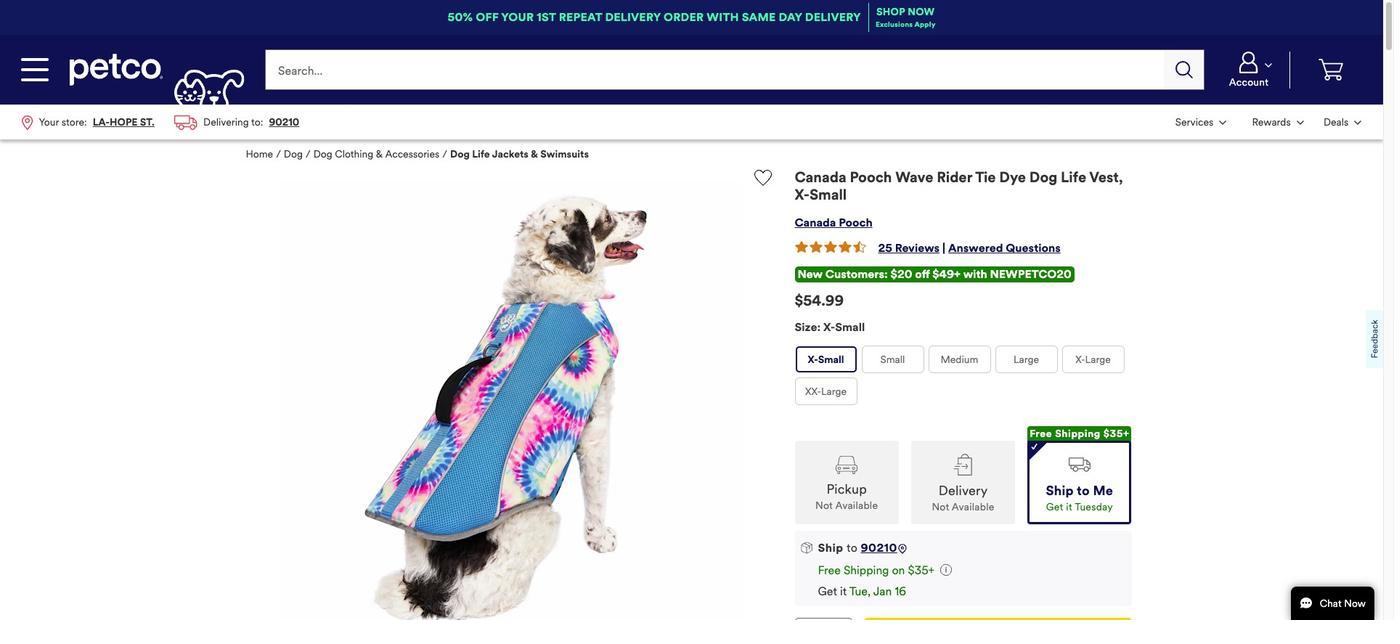Task type: locate. For each thing, give the bounding box(es) containing it.
1 horizontal spatial not
[[932, 501, 949, 513]]

free shipping on $35+ image
[[940, 564, 952, 576]]

apply
[[914, 20, 936, 29]]

available for pickup
[[835, 499, 878, 512]]

0 vertical spatial get
[[1046, 501, 1063, 513]]

canada up canada pooch
[[795, 169, 846, 187]]

get inside ship to me get it tuesday
[[1046, 501, 1063, 513]]

0 horizontal spatial list
[[12, 105, 309, 140]]

jackets
[[492, 148, 528, 161]]

with left same
[[707, 10, 739, 24]]

delivery
[[605, 10, 661, 24], [805, 10, 861, 24], [939, 483, 988, 499]]

1 vertical spatial shipping
[[844, 563, 889, 577]]

25 reviews | answered questions
[[878, 241, 1061, 255]]

it left tuesday
[[1066, 501, 1072, 513]]

0 horizontal spatial &
[[376, 148, 383, 161]]

0 horizontal spatial life
[[472, 148, 490, 161]]

& right clothing
[[376, 148, 383, 161]]

carat down icon 13 image
[[1265, 63, 1272, 67], [1219, 120, 1227, 125], [1297, 120, 1304, 125], [1354, 120, 1362, 125]]

variation-XX-Large radio
[[795, 378, 856, 405]]

life left jackets
[[472, 148, 490, 161]]

0 horizontal spatial with
[[707, 10, 739, 24]]

0 horizontal spatial /
[[276, 148, 281, 161]]

1 horizontal spatial life
[[1061, 169, 1086, 187]]

0 horizontal spatial free
[[818, 563, 841, 577]]

home
[[246, 148, 273, 161]]

available down pickup at the right of the page
[[835, 499, 878, 512]]

shipping for on
[[844, 563, 889, 577]]

2 option group from the top
[[795, 426, 1132, 524]]

canada pooch
[[795, 216, 872, 230]]

clothing
[[335, 148, 373, 161]]

ship left 90210
[[818, 541, 843, 555]]

to
[[1077, 483, 1090, 499], [847, 541, 858, 555]]

0 horizontal spatial carat down icon 13 button
[[1167, 106, 1235, 138]]

&
[[376, 148, 383, 161], [531, 148, 538, 161]]

2 canada from the top
[[795, 216, 836, 230]]

on
[[892, 563, 905, 577]]

1 horizontal spatial large
[[1014, 353, 1039, 366]]

1 vertical spatial it
[[840, 584, 847, 598]]

icon pickup store image
[[836, 456, 858, 474]]

pickup
[[827, 481, 867, 497]]

pooch inside canada pooch wave rider tie dye dog life vest, x-small
[[850, 169, 892, 187]]

1 option group from the top
[[795, 346, 1132, 411]]

free for free shipping on $35+
[[818, 563, 841, 577]]

canada up new
[[795, 216, 836, 230]]

xx-large
[[805, 385, 847, 398]]

1 vertical spatial option group
[[795, 426, 1132, 524]]

x- up xx-
[[808, 353, 818, 366]]

to inside ship to me get it tuesday
[[1077, 483, 1090, 499]]

answered questions link
[[948, 241, 1061, 255]]

0 horizontal spatial $35+
[[908, 563, 935, 577]]

option group containing pickup
[[795, 426, 1132, 524]]

1 horizontal spatial ship
[[1046, 483, 1074, 499]]

1 horizontal spatial shipping
[[1055, 428, 1101, 440]]

available up free shipping on $35+ "image"
[[952, 501, 994, 513]]

available inside delivery not available
[[952, 501, 994, 513]]

shipping
[[1055, 428, 1101, 440], [844, 563, 889, 577]]

small down size : x-small at the right of page
[[818, 353, 844, 366]]

0 horizontal spatial shipping
[[844, 563, 889, 577]]

1 vertical spatial free
[[818, 563, 841, 577]]

0 vertical spatial free
[[1030, 428, 1052, 440]]

carat down icon 13 image for 1st carat down icon 13 popup button
[[1219, 120, 1227, 125]]

1 horizontal spatial get
[[1046, 501, 1063, 513]]

icon check success 4 image
[[1031, 443, 1037, 450]]

2 list from the left
[[1165, 105, 1372, 140]]

it
[[1066, 501, 1072, 513], [840, 584, 847, 598]]

1 horizontal spatial delivery
[[805, 10, 861, 24]]

25
[[878, 241, 892, 255]]

vest,
[[1089, 169, 1123, 187]]

x-small
[[808, 353, 844, 366]]

0 horizontal spatial it
[[840, 584, 847, 598]]

1 horizontal spatial free
[[1030, 428, 1052, 440]]

0 horizontal spatial to
[[847, 541, 858, 555]]

1 vertical spatial pooch
[[839, 216, 872, 230]]

delivery-method-Pickup-Not Available radio
[[795, 441, 899, 524]]

Search search field
[[265, 49, 1164, 90]]

0 vertical spatial with
[[707, 10, 739, 24]]

dog link
[[284, 148, 303, 161]]

dye
[[999, 169, 1026, 187]]

not for pickup
[[815, 499, 833, 512]]

large for x-large
[[1085, 353, 1111, 366]]

variation-Large radio
[[996, 346, 1057, 373]]

carat down icon 13 image for carat down icon 13 dropdown button in list
[[1354, 120, 1362, 125]]

2 horizontal spatial large
[[1085, 353, 1111, 366]]

available inside pickup not available
[[835, 499, 878, 512]]

0 vertical spatial it
[[1066, 501, 1072, 513]]

same
[[742, 10, 776, 24]]

get left tuesday
[[1046, 501, 1063, 513]]

to up tuesday
[[1077, 483, 1090, 499]]

pooch
[[850, 169, 892, 187], [839, 216, 872, 230]]

with
[[707, 10, 739, 24], [963, 267, 987, 281]]

free up icon check success 4
[[1030, 428, 1052, 440]]

tue,
[[849, 584, 871, 598]]

/ left dog link
[[276, 148, 281, 161]]

x- inside 'variation-x-small' "option"
[[808, 353, 818, 366]]

/ right "accessories"
[[442, 148, 447, 161]]

large for xx-large
[[821, 385, 847, 398]]

0 vertical spatial shipping
[[1055, 428, 1101, 440]]

canada for canada pooch wave rider tie dye dog life vest, x-small
[[795, 169, 846, 187]]

/
[[276, 148, 281, 161], [306, 148, 310, 161], [442, 148, 447, 161]]

not
[[815, 499, 833, 512], [932, 501, 949, 513]]

off
[[476, 10, 499, 24], [915, 267, 930, 281]]

3 / from the left
[[442, 148, 447, 161]]

0 vertical spatial canada
[[795, 169, 846, 187]]

1 horizontal spatial with
[[963, 267, 987, 281]]

small up canada pooch
[[809, 186, 847, 204]]

list
[[12, 105, 309, 140], [1165, 105, 1372, 140]]

canada
[[795, 169, 846, 187], [795, 216, 836, 230]]

x- right large radio at the right bottom of page
[[1075, 353, 1085, 366]]

& right jackets
[[531, 148, 538, 161]]

available
[[835, 499, 878, 512], [952, 501, 994, 513]]

ship inside ship to me get it tuesday
[[1046, 483, 1074, 499]]

1 horizontal spatial carat down icon 13 button
[[1238, 106, 1312, 138]]

$35+ right on
[[908, 563, 935, 577]]

pooch for canada pooch
[[839, 216, 872, 230]]

free down ship to 90210
[[818, 563, 841, 577]]

pooch left wave
[[850, 169, 892, 187]]

tie
[[975, 169, 996, 187]]

1 vertical spatial ship
[[818, 541, 843, 555]]

not inside delivery not available
[[932, 501, 949, 513]]

ship left me
[[1046, 483, 1074, 499]]

carat down icon 13 button
[[1214, 51, 1284, 88], [1315, 106, 1370, 138]]

0 vertical spatial $35+
[[1104, 428, 1129, 440]]

pooch up the customers: on the right top of page
[[839, 216, 872, 230]]

off right $20
[[915, 267, 930, 281]]

2 horizontal spatial delivery
[[939, 483, 988, 499]]

1 horizontal spatial carat down icon 13 button
[[1315, 106, 1370, 138]]

not inside pickup not available
[[815, 499, 833, 512]]

2 horizontal spatial /
[[442, 148, 447, 161]]

1 vertical spatial $35+
[[908, 563, 935, 577]]

carat down icon 13 button
[[1167, 106, 1235, 138], [1238, 106, 1312, 138]]

variation-Small radio
[[862, 346, 923, 373]]

life
[[472, 148, 490, 161], [1061, 169, 1086, 187]]

it left tue,
[[840, 584, 847, 598]]

large down 'variation-x-small' "option"
[[821, 385, 847, 398]]

1 horizontal spatial off
[[915, 267, 930, 281]]

$35+ inside option group
[[1104, 428, 1129, 440]]

0 horizontal spatial available
[[835, 499, 878, 512]]

delivery inside delivery not available
[[939, 483, 988, 499]]

dog right dye
[[1029, 169, 1057, 187]]

get
[[1046, 501, 1063, 513], [818, 584, 837, 598]]

free
[[1030, 428, 1052, 440], [818, 563, 841, 577]]

small right :
[[835, 320, 865, 334]]

1 horizontal spatial /
[[306, 148, 310, 161]]

medium
[[941, 353, 978, 366]]

0 vertical spatial option group
[[795, 346, 1132, 411]]

x- up canada pooch
[[795, 186, 810, 204]]

pooch for canada pooch wave rider tie dye dog life vest, x-small
[[850, 169, 892, 187]]

wave
[[895, 169, 933, 187]]

x-large
[[1075, 353, 1111, 366]]

0 vertical spatial off
[[476, 10, 499, 24]]

now
[[908, 6, 935, 18]]

0 horizontal spatial carat down icon 13 button
[[1214, 51, 1284, 88]]

0 horizontal spatial large
[[821, 385, 847, 398]]

variation-X-Large radio
[[1063, 346, 1124, 373]]

exclusions
[[876, 20, 913, 29]]

shipping up get it tue, jan 16 on the bottom right of page
[[844, 563, 889, 577]]

large right large radio at the right bottom of page
[[1085, 353, 1111, 366]]

1 horizontal spatial $35+
[[1104, 428, 1129, 440]]

$49+
[[932, 267, 961, 281]]

1 canada from the top
[[795, 169, 846, 187]]

1 horizontal spatial &
[[531, 148, 538, 161]]

delivery not available
[[932, 483, 994, 513]]

shipping up the delivery-method-ship to me-get it tuesday 'option'
[[1055, 428, 1101, 440]]

0 horizontal spatial ship
[[818, 541, 843, 555]]

day
[[779, 10, 802, 24]]

variation-Medium radio
[[929, 346, 990, 373]]

0 vertical spatial ship
[[1046, 483, 1074, 499]]

not up free shipping on $35+ "image"
[[932, 501, 949, 513]]

x- right :
[[823, 320, 835, 334]]

/ right dog link
[[306, 148, 310, 161]]

new
[[798, 267, 823, 281]]

not down pickup at the right of the page
[[815, 499, 833, 512]]

0 vertical spatial pooch
[[850, 169, 892, 187]]

to for 90210
[[847, 541, 858, 555]]

not for delivery
[[932, 501, 949, 513]]

$35+ up me
[[1104, 428, 1129, 440]]

small
[[809, 186, 847, 204], [835, 320, 865, 334], [818, 353, 844, 366], [880, 353, 905, 366]]

canada inside canada pooch wave rider tie dye dog life vest, x-small
[[795, 169, 846, 187]]

to left 90210
[[847, 541, 858, 555]]

2 carat down icon 13 button from the left
[[1238, 106, 1312, 138]]

available for delivery
[[952, 501, 994, 513]]

1 vertical spatial to
[[847, 541, 858, 555]]

get left tue,
[[818, 584, 837, 598]]

large left x-large
[[1014, 353, 1039, 366]]

0 horizontal spatial get
[[818, 584, 837, 598]]

rider
[[937, 169, 972, 187]]

customers:
[[825, 267, 888, 281]]

1 horizontal spatial available
[[952, 501, 994, 513]]

pickup not available
[[815, 481, 878, 512]]

life left vest,
[[1061, 169, 1086, 187]]

free shipping on $35+
[[818, 563, 935, 577]]

option group
[[795, 346, 1132, 411], [795, 426, 1132, 524]]

carat down icon 13 button inside list
[[1315, 106, 1370, 138]]

1 / from the left
[[276, 148, 281, 161]]

1 horizontal spatial to
[[1077, 483, 1090, 499]]

1 horizontal spatial list
[[1165, 105, 1372, 140]]

with down answered
[[963, 267, 987, 281]]

life inside canada pooch wave rider tie dye dog life vest, x-small
[[1061, 169, 1086, 187]]

1 vertical spatial life
[[1061, 169, 1086, 187]]

dog
[[284, 148, 303, 161], [313, 148, 332, 161], [450, 148, 470, 161], [1029, 169, 1057, 187]]

it inside ship to me get it tuesday
[[1066, 501, 1072, 513]]

ship
[[1046, 483, 1074, 499], [818, 541, 843, 555]]

1 vertical spatial canada
[[795, 216, 836, 230]]

shop
[[876, 6, 905, 18]]

1 horizontal spatial it
[[1066, 501, 1072, 513]]

questions
[[1006, 241, 1061, 255]]

x-
[[795, 186, 810, 204], [823, 320, 835, 334], [808, 353, 818, 366], [1075, 353, 1085, 366]]

0 vertical spatial to
[[1077, 483, 1090, 499]]

:
[[817, 320, 821, 334]]

$35+
[[1104, 428, 1129, 440], [908, 563, 935, 577]]

large
[[1014, 353, 1039, 366], [1085, 353, 1111, 366], [821, 385, 847, 398]]

1 vertical spatial carat down icon 13 button
[[1315, 106, 1370, 138]]

0 horizontal spatial not
[[815, 499, 833, 512]]

home link
[[246, 148, 273, 161]]

2 & from the left
[[531, 148, 538, 161]]

reviews
[[895, 241, 940, 255]]

small left medium
[[880, 353, 905, 366]]

1 carat down icon 13 button from the left
[[1167, 106, 1235, 138]]

off right 50%
[[476, 10, 499, 24]]

small inside canada pooch wave rider tie dye dog life vest, x-small
[[809, 186, 847, 204]]

free inside option group
[[1030, 428, 1052, 440]]

1 vertical spatial get
[[818, 584, 837, 598]]



Task type: describe. For each thing, give the bounding box(es) containing it.
1 list from the left
[[12, 105, 309, 140]]

xx-
[[805, 385, 821, 398]]

newpetco20
[[990, 267, 1072, 281]]

jan
[[873, 584, 892, 598]]

canada pooch wave rider tie dye dog life vest, x-small
[[795, 169, 1123, 204]]

small inside option
[[880, 353, 905, 366]]

dog right dog link
[[313, 148, 332, 161]]

x- inside variation-x-large radio
[[1075, 353, 1085, 366]]

tuesday
[[1075, 501, 1113, 513]]

ship to me get it tuesday
[[1046, 483, 1113, 513]]

1st
[[537, 10, 556, 24]]

carat down icon 13 image for 2nd carat down icon 13 popup button from the left
[[1297, 120, 1304, 125]]

to for me
[[1077, 483, 1090, 499]]

shop now exclusions apply
[[876, 6, 936, 29]]

50%
[[448, 10, 473, 24]]

delivery-method-Ship to Me-Get it Tuesday radio
[[1028, 441, 1132, 524]]

90210 button
[[861, 541, 897, 555]]

free for free shipping $35+
[[1030, 428, 1052, 440]]

dog life jackets & swimsuits
[[450, 148, 589, 161]]

$54.99
[[795, 292, 844, 310]]

1 vertical spatial with
[[963, 267, 987, 281]]

dog right home link
[[284, 148, 303, 161]]

dog inside canada pooch wave rider tie dye dog life vest, x-small
[[1029, 169, 1057, 187]]

shop now link
[[876, 6, 935, 18]]

1 vertical spatial off
[[915, 267, 930, 281]]

get it tue, jan 16
[[818, 584, 906, 598]]

canada pooch link
[[795, 216, 872, 230]]

0 horizontal spatial off
[[476, 10, 499, 24]]

2 / from the left
[[306, 148, 310, 161]]

90210
[[861, 541, 897, 555]]

canada for canada pooch
[[795, 216, 836, 230]]

variation-X-Small radio
[[795, 346, 856, 373]]

new customers: $20 off $49+ with newpetco20
[[798, 267, 1072, 281]]

icon info 2 button
[[940, 563, 952, 577]]

50% off your 1st repeat delivery order with same day delivery
[[448, 10, 861, 24]]

dog clothing & accessories link
[[313, 148, 439, 161]]

ship to 90210
[[818, 541, 897, 555]]

your
[[501, 10, 534, 24]]

0 vertical spatial carat down icon 13 button
[[1214, 51, 1284, 88]]

free shipping $35+
[[1030, 428, 1129, 440]]

option group containing x-small
[[795, 346, 1132, 411]]

1 & from the left
[[376, 148, 383, 161]]

small inside "option"
[[818, 353, 844, 366]]

size
[[795, 320, 817, 334]]

ship for 90210
[[818, 541, 843, 555]]

$20
[[891, 267, 912, 281]]

answered
[[948, 241, 1003, 255]]

search image
[[1175, 61, 1193, 78]]

repeat
[[559, 10, 602, 24]]

x- inside canada pooch wave rider tie dye dog life vest, x-small
[[795, 186, 810, 204]]

dog right "accessories"
[[450, 148, 470, 161]]

shipping for $35+
[[1055, 428, 1101, 440]]

canada pooch wave rider tie dye dog life vest, x-small - carousel image #1 image
[[281, 181, 742, 620]]

me
[[1093, 483, 1113, 499]]

delivery-method-Delivery-Not Available radio
[[911, 441, 1015, 524]]

0 vertical spatial life
[[472, 148, 490, 161]]

|
[[942, 241, 945, 255]]

accessories
[[385, 148, 439, 161]]

ship for me
[[1046, 483, 1074, 499]]

home / dog / dog clothing & accessories /
[[246, 148, 447, 161]]

swimsuits
[[540, 148, 589, 161]]

icon delivery pin image
[[897, 544, 907, 554]]

size : x-small
[[795, 320, 865, 334]]

dog life jackets & swimsuits link
[[450, 148, 589, 161]]

16
[[895, 584, 906, 598]]

0 horizontal spatial delivery
[[605, 10, 661, 24]]

order
[[664, 10, 704, 24]]



Task type: vqa. For each thing, say whether or not it's contained in the screenshot.
"–"
no



